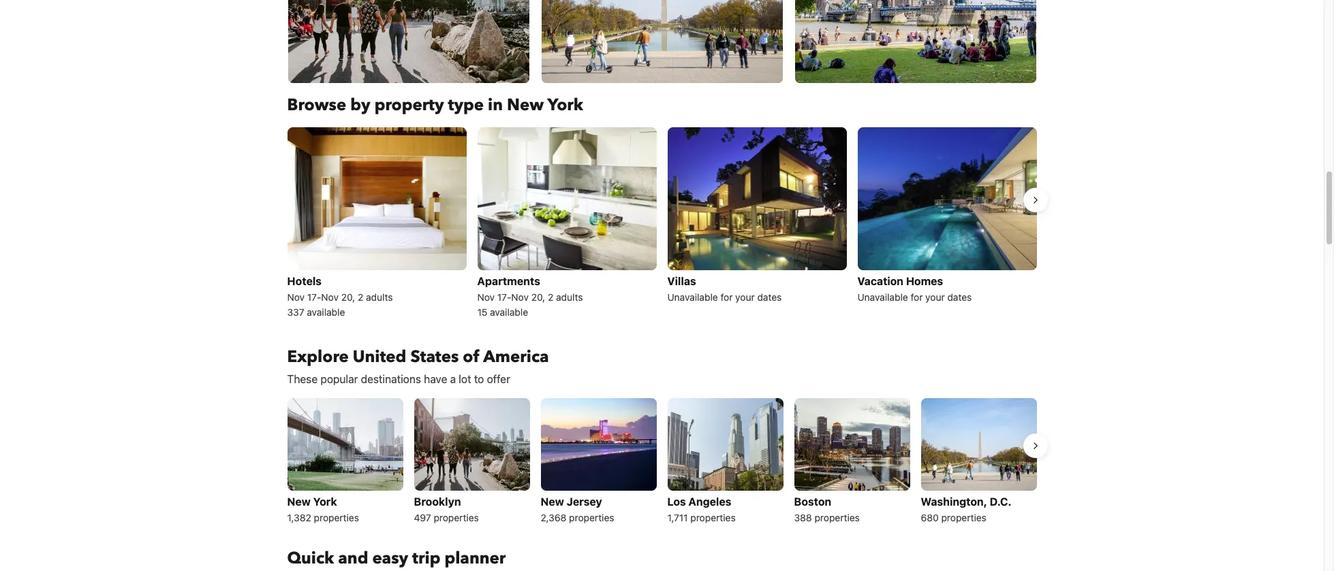 Task type: describe. For each thing, give the bounding box(es) containing it.
properties for washington, d.c.
[[942, 512, 987, 524]]

your inside vacation homes unavailable for your dates
[[926, 292, 945, 303]]

d.c.
[[990, 496, 1012, 508]]

united
[[353, 346, 406, 369]]

unavailable inside villas unavailable for your dates
[[668, 292, 718, 303]]

lot
[[459, 373, 471, 386]]

1,711
[[668, 512, 688, 524]]

hotels
[[287, 275, 322, 288]]

america
[[483, 346, 549, 369]]

trip
[[412, 548, 441, 570]]

your inside villas unavailable for your dates
[[736, 292, 755, 303]]

337
[[287, 307, 304, 318]]

1 nov from the left
[[287, 292, 305, 303]]

1 horizontal spatial york
[[548, 94, 584, 116]]

dates inside vacation homes unavailable for your dates
[[948, 292, 972, 303]]

washington, d.c. 680 properties
[[921, 496, 1012, 524]]

new york 1,382 properties
[[287, 496, 359, 524]]

available for hotels
[[307, 307, 345, 318]]

for inside villas unavailable for your dates
[[721, 292, 733, 303]]

offer
[[487, 373, 510, 386]]

new right in at the left of page
[[507, 94, 544, 116]]

properties for new jersey
[[569, 512, 614, 524]]

popular
[[321, 373, 358, 386]]

for inside vacation homes unavailable for your dates
[[911, 292, 923, 303]]

los
[[668, 496, 686, 508]]

destinations
[[361, 373, 421, 386]]

browse by property type in new york
[[287, 94, 584, 116]]

brooklyn 497 properties
[[414, 496, 479, 524]]

quick and easy trip planner
[[287, 548, 506, 570]]

angeles
[[689, 496, 732, 508]]

388
[[794, 512, 812, 524]]

properties inside brooklyn 497 properties
[[434, 512, 479, 524]]

type
[[448, 94, 484, 116]]

villas
[[668, 275, 696, 288]]

new for new york
[[287, 496, 311, 508]]

boston 388 properties
[[794, 496, 860, 524]]

2 for hotels
[[358, 292, 363, 303]]

by
[[350, 94, 371, 116]]

states
[[411, 346, 459, 369]]

new jersey 2,368 properties
[[541, 496, 614, 524]]

to
[[474, 373, 484, 386]]

region containing hotels
[[276, 122, 1048, 325]]

homes
[[906, 275, 943, 288]]

boston
[[794, 496, 832, 508]]

adults for apartments
[[556, 292, 583, 303]]

property
[[375, 94, 444, 116]]



Task type: vqa. For each thing, say whether or not it's contained in the screenshot.
PORTO DE GALINHAS "image"
no



Task type: locate. For each thing, give the bounding box(es) containing it.
2 unavailable from the left
[[858, 292, 908, 303]]

properties inside the washington, d.c. 680 properties
[[942, 512, 987, 524]]

properties down the jersey at the bottom of page
[[569, 512, 614, 524]]

0 horizontal spatial your
[[736, 292, 755, 303]]

vacation homes unavailable for your dates
[[858, 275, 972, 303]]

unavailable down vacation on the right of page
[[858, 292, 908, 303]]

available right 15
[[490, 307, 528, 318]]

0 horizontal spatial dates
[[758, 292, 782, 303]]

washington,
[[921, 496, 987, 508]]

1 horizontal spatial unavailable
[[858, 292, 908, 303]]

20, inside apartments nov 17-nov 20, 2 adults 15 available
[[531, 292, 545, 303]]

0 horizontal spatial 2
[[358, 292, 363, 303]]

and
[[338, 548, 368, 570]]

york
[[548, 94, 584, 116], [313, 496, 337, 508]]

1 available from the left
[[307, 307, 345, 318]]

0 vertical spatial region
[[276, 122, 1048, 325]]

1 adults from the left
[[366, 292, 393, 303]]

dates inside villas unavailable for your dates
[[758, 292, 782, 303]]

1 horizontal spatial dates
[[948, 292, 972, 303]]

properties inside new jersey 2,368 properties
[[569, 512, 614, 524]]

nov
[[287, 292, 305, 303], [321, 292, 339, 303], [477, 292, 495, 303], [511, 292, 529, 303]]

nov up 15
[[477, 292, 495, 303]]

17- inside apartments nov 17-nov 20, 2 adults 15 available
[[497, 292, 511, 303]]

villas unavailable for your dates
[[668, 275, 782, 303]]

available inside hotels nov 17-nov 20, 2 adults 337 available
[[307, 307, 345, 318]]

4 nov from the left
[[511, 292, 529, 303]]

properties for new york
[[314, 512, 359, 524]]

dates
[[758, 292, 782, 303], [948, 292, 972, 303]]

497
[[414, 512, 431, 524]]

17-
[[307, 292, 321, 303], [497, 292, 511, 303]]

explore united states of america these popular destinations have a lot to offer
[[287, 346, 549, 386]]

new up "2,368"
[[541, 496, 564, 508]]

properties down boston
[[815, 512, 860, 524]]

0 horizontal spatial unavailable
[[668, 292, 718, 303]]

1 your from the left
[[736, 292, 755, 303]]

available inside apartments nov 17-nov 20, 2 adults 15 available
[[490, 307, 528, 318]]

planner
[[445, 548, 506, 570]]

2 adults from the left
[[556, 292, 583, 303]]

a
[[450, 373, 456, 386]]

in
[[488, 94, 503, 116]]

properties for los angeles
[[691, 512, 736, 524]]

5 properties from the left
[[815, 512, 860, 524]]

apartments nov 17-nov 20, 2 adults 15 available
[[477, 275, 583, 318]]

2 dates from the left
[[948, 292, 972, 303]]

york inside the new york 1,382 properties
[[313, 496, 337, 508]]

properties down washington,
[[942, 512, 987, 524]]

17- inside hotels nov 17-nov 20, 2 adults 337 available
[[307, 292, 321, 303]]

0 horizontal spatial available
[[307, 307, 345, 318]]

0 horizontal spatial 20,
[[341, 292, 355, 303]]

properties
[[314, 512, 359, 524], [434, 512, 479, 524], [569, 512, 614, 524], [691, 512, 736, 524], [815, 512, 860, 524], [942, 512, 987, 524]]

available
[[307, 307, 345, 318], [490, 307, 528, 318]]

2 your from the left
[[926, 292, 945, 303]]

available for apartments
[[490, 307, 528, 318]]

1 unavailable from the left
[[668, 292, 718, 303]]

1 horizontal spatial available
[[490, 307, 528, 318]]

3 properties from the left
[[569, 512, 614, 524]]

for
[[721, 292, 733, 303], [911, 292, 923, 303]]

1 for from the left
[[721, 292, 733, 303]]

new
[[507, 94, 544, 116], [287, 496, 311, 508], [541, 496, 564, 508]]

1 horizontal spatial your
[[926, 292, 945, 303]]

new inside the new york 1,382 properties
[[287, 496, 311, 508]]

20, inside hotels nov 17-nov 20, 2 adults 337 available
[[341, 292, 355, 303]]

adults inside apartments nov 17-nov 20, 2 adults 15 available
[[556, 292, 583, 303]]

17- for hotels
[[307, 292, 321, 303]]

1 horizontal spatial for
[[911, 292, 923, 303]]

1 horizontal spatial adults
[[556, 292, 583, 303]]

new up 1,382
[[287, 496, 311, 508]]

properties right 1,382
[[314, 512, 359, 524]]

4 properties from the left
[[691, 512, 736, 524]]

brooklyn
[[414, 496, 461, 508]]

1,382
[[287, 512, 311, 524]]

new inside new jersey 2,368 properties
[[541, 496, 564, 508]]

browse
[[287, 94, 346, 116]]

your
[[736, 292, 755, 303], [926, 292, 945, 303]]

apartments
[[477, 275, 540, 288]]

0 horizontal spatial 17-
[[307, 292, 321, 303]]

20,
[[341, 292, 355, 303], [531, 292, 545, 303]]

properties inside 'los angeles 1,711 properties'
[[691, 512, 736, 524]]

vacation
[[858, 275, 904, 288]]

1 region from the top
[[276, 122, 1048, 325]]

region containing new york
[[276, 393, 1048, 532]]

1 2 from the left
[[358, 292, 363, 303]]

nov up 337
[[287, 292, 305, 303]]

0 horizontal spatial for
[[721, 292, 733, 303]]

hotels nov 17-nov 20, 2 adults 337 available
[[287, 275, 393, 318]]

2 available from the left
[[490, 307, 528, 318]]

6 properties from the left
[[942, 512, 987, 524]]

properties inside boston 388 properties
[[815, 512, 860, 524]]

2 nov from the left
[[321, 292, 339, 303]]

jersey
[[567, 496, 602, 508]]

2 for apartments
[[548, 292, 554, 303]]

quick
[[287, 548, 334, 570]]

20, up explore
[[341, 292, 355, 303]]

15
[[477, 307, 488, 318]]

0 horizontal spatial york
[[313, 496, 337, 508]]

adults
[[366, 292, 393, 303], [556, 292, 583, 303]]

adults inside hotels nov 17-nov 20, 2 adults 337 available
[[366, 292, 393, 303]]

nov down apartments
[[511, 292, 529, 303]]

unavailable
[[668, 292, 718, 303], [858, 292, 908, 303]]

properties down brooklyn
[[434, 512, 479, 524]]

2 inside hotels nov 17-nov 20, 2 adults 337 available
[[358, 292, 363, 303]]

of
[[463, 346, 480, 369]]

available right 337
[[307, 307, 345, 318]]

region
[[276, 122, 1048, 325], [276, 393, 1048, 532]]

1 properties from the left
[[314, 512, 359, 524]]

2 20, from the left
[[531, 292, 545, 303]]

2 2 from the left
[[548, 292, 554, 303]]

2
[[358, 292, 363, 303], [548, 292, 554, 303]]

nov down hotels
[[321, 292, 339, 303]]

2 17- from the left
[[497, 292, 511, 303]]

properties inside the new york 1,382 properties
[[314, 512, 359, 524]]

2 region from the top
[[276, 393, 1048, 532]]

1 horizontal spatial 20,
[[531, 292, 545, 303]]

3 nov from the left
[[477, 292, 495, 303]]

unavailable down villas
[[668, 292, 718, 303]]

1 horizontal spatial 17-
[[497, 292, 511, 303]]

20, down apartments
[[531, 292, 545, 303]]

these
[[287, 373, 318, 386]]

17- down hotels
[[307, 292, 321, 303]]

1 20, from the left
[[341, 292, 355, 303]]

2,368
[[541, 512, 567, 524]]

los angeles 1,711 properties
[[668, 496, 736, 524]]

680
[[921, 512, 939, 524]]

20, for hotels
[[341, 292, 355, 303]]

20, for apartments
[[531, 292, 545, 303]]

adults for hotels
[[366, 292, 393, 303]]

new for new jersey
[[541, 496, 564, 508]]

0 vertical spatial york
[[548, 94, 584, 116]]

1 vertical spatial york
[[313, 496, 337, 508]]

2 properties from the left
[[434, 512, 479, 524]]

0 horizontal spatial adults
[[366, 292, 393, 303]]

1 17- from the left
[[307, 292, 321, 303]]

explore
[[287, 346, 349, 369]]

1 dates from the left
[[758, 292, 782, 303]]

1 horizontal spatial 2
[[548, 292, 554, 303]]

properties down angeles
[[691, 512, 736, 524]]

easy
[[372, 548, 408, 570]]

17- down apartments
[[497, 292, 511, 303]]

have
[[424, 373, 447, 386]]

2 for from the left
[[911, 292, 923, 303]]

1 vertical spatial region
[[276, 393, 1048, 532]]

2 inside apartments nov 17-nov 20, 2 adults 15 available
[[548, 292, 554, 303]]

unavailable inside vacation homes unavailable for your dates
[[858, 292, 908, 303]]

17- for apartments
[[497, 292, 511, 303]]



